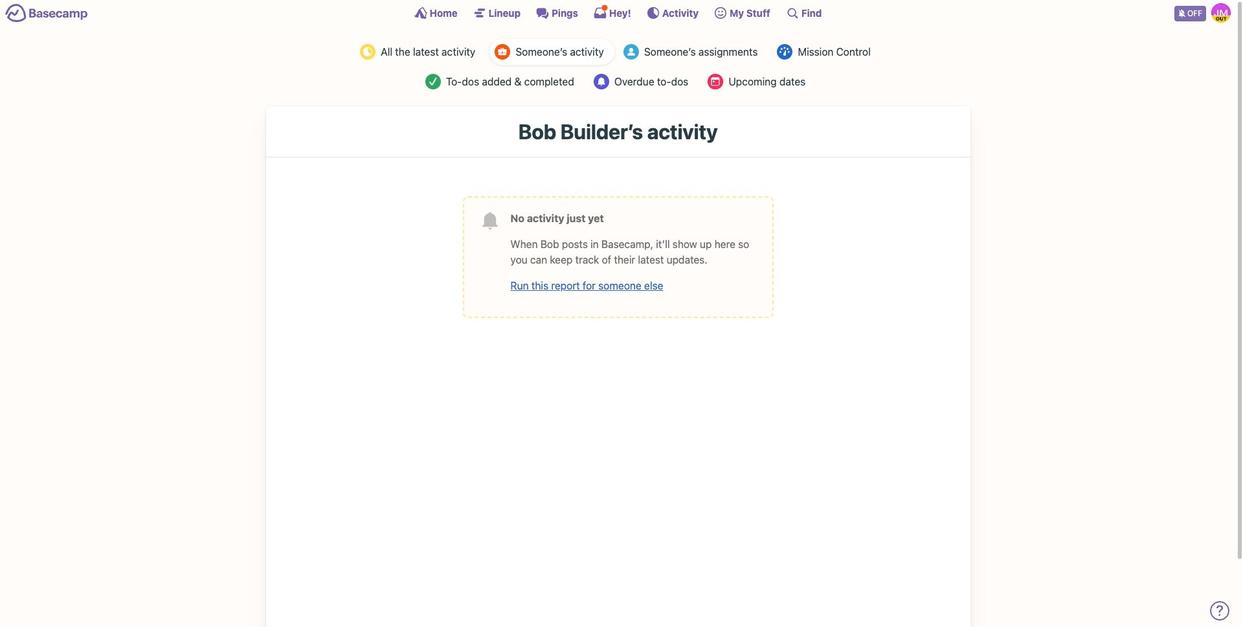 Task type: describe. For each thing, give the bounding box(es) containing it.
gauge image
[[778, 44, 793, 60]]

activity report image
[[360, 44, 376, 60]]

main element
[[0, 0, 1237, 25]]



Task type: vqa. For each thing, say whether or not it's contained in the screenshot.
the leftmost the get
no



Task type: locate. For each thing, give the bounding box(es) containing it.
reminder image
[[594, 74, 609, 89]]

person report image
[[495, 44, 511, 60]]

switch accounts image
[[5, 3, 88, 23]]

event image
[[708, 74, 724, 89]]

assignment image
[[624, 44, 639, 60]]

jer mill image
[[1212, 3, 1231, 23]]

todo image
[[425, 74, 441, 89]]

keyboard shortcut: ⌘ + / image
[[786, 6, 799, 19]]



